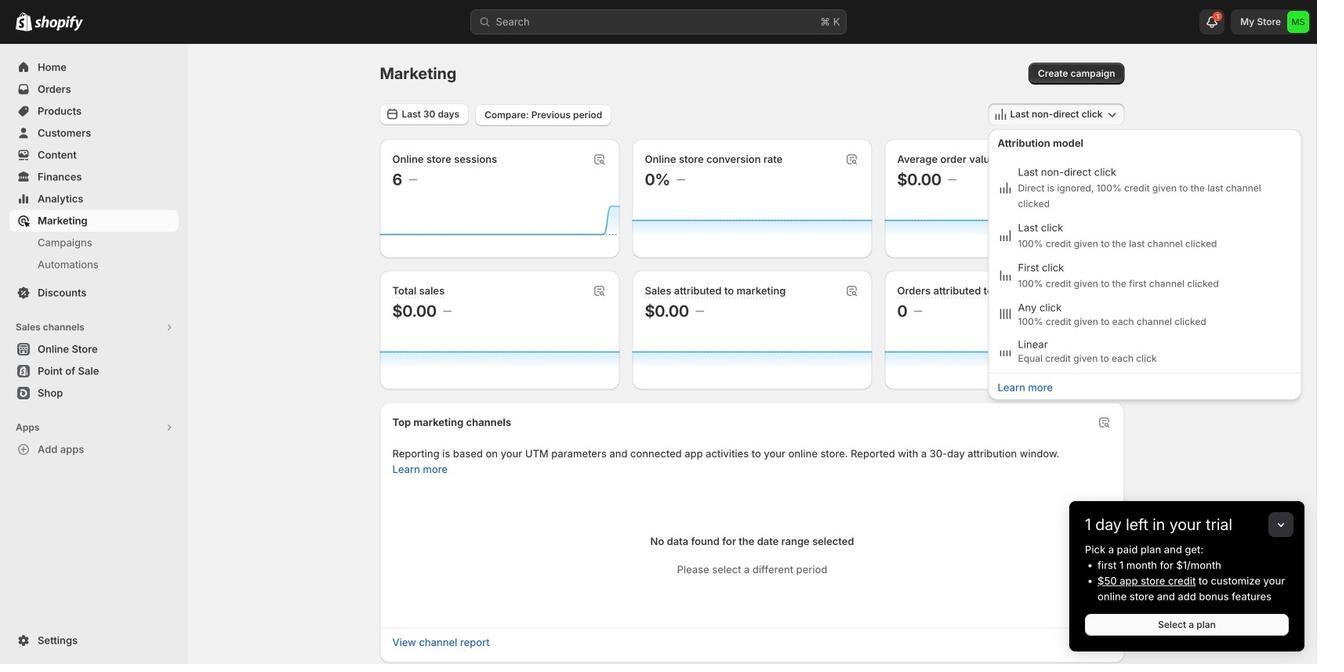 Task type: locate. For each thing, give the bounding box(es) containing it.
0 horizontal spatial shopify image
[[16, 12, 32, 31]]

menu
[[993, 161, 1297, 368]]

shopify image
[[16, 12, 32, 31], [34, 15, 83, 31]]



Task type: describe. For each thing, give the bounding box(es) containing it.
my store image
[[1287, 11, 1309, 33]]

1 horizontal spatial shopify image
[[34, 15, 83, 31]]



Task type: vqa. For each thing, say whether or not it's contained in the screenshot.
Shopify icon
yes



